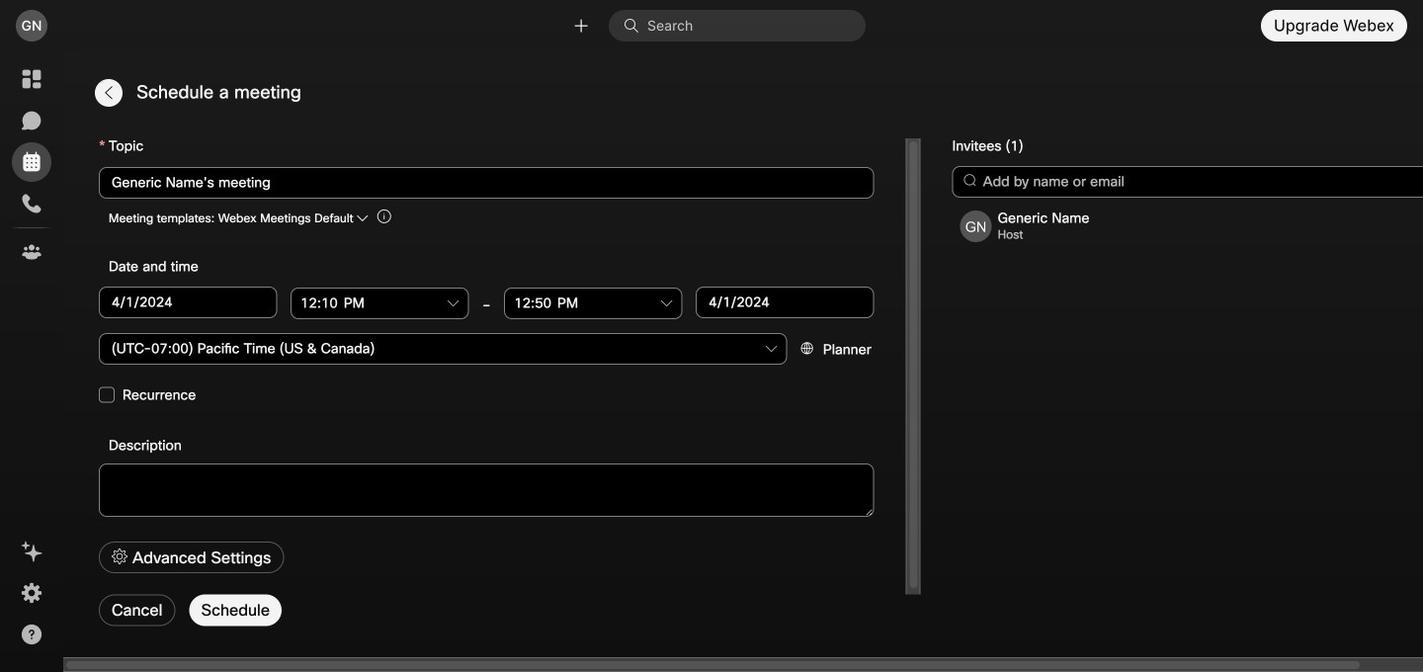 Task type: describe. For each thing, give the bounding box(es) containing it.
webex tab list
[[12, 59, 51, 272]]



Task type: vqa. For each thing, say whether or not it's contained in the screenshot.
group on the top left
no



Task type: locate. For each thing, give the bounding box(es) containing it.
navigation
[[0, 51, 63, 672]]



